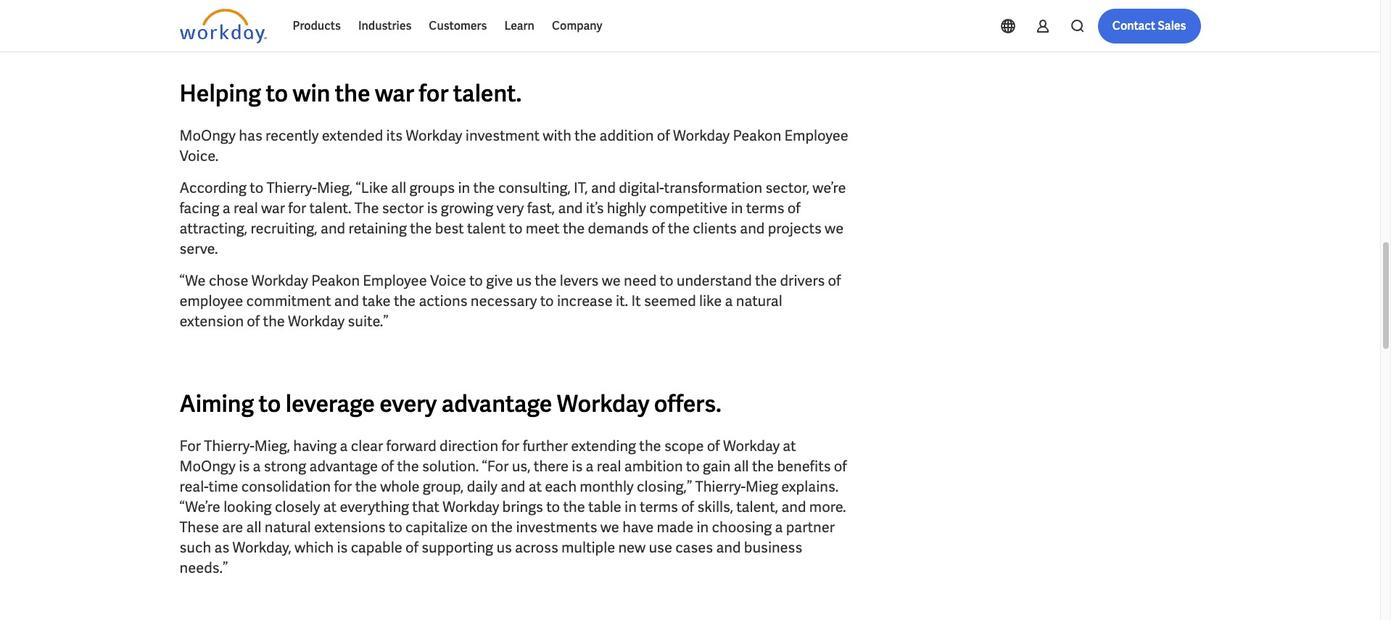 Task type: vqa. For each thing, say whether or not it's contained in the screenshot.
nrf:
no



Task type: describe. For each thing, give the bounding box(es) containing it.
further
[[523, 437, 568, 456]]

to left give
[[469, 271, 483, 290]]

retaining
[[348, 219, 407, 238]]

competitive
[[649, 199, 728, 218]]

of down "capitalize"
[[406, 538, 419, 557]]

the right take
[[394, 292, 416, 310]]

helping to win the war for talent.
[[180, 78, 522, 109]]

company
[[552, 18, 602, 33]]

all inside according to thierry-mieg, "like all groups in the consulting, it, and digital-transformation sector, we're facing a real war for talent. the sector is growing very fast, and it's highly competitive in terms of attracting, recruiting, and retaining the best talent to meet the demands of the clients and projects we serve.
[[391, 178, 406, 197]]

customers
[[429, 18, 487, 33]]

it,
[[574, 178, 588, 197]]

that
[[412, 498, 440, 516]]

facing
[[180, 199, 219, 218]]

aiming to leverage every advantage workday offers.
[[180, 389, 722, 419]]

consolidation
[[241, 477, 331, 496]]

voice.
[[180, 147, 218, 165]]

understand
[[677, 271, 752, 290]]

in up growing
[[458, 178, 470, 197]]

2 vertical spatial all
[[246, 518, 262, 537]]

levers
[[560, 271, 599, 290]]

and up it's
[[591, 178, 616, 197]]

and down it,
[[558, 199, 583, 218]]

such
[[180, 538, 211, 557]]

offers.
[[654, 389, 722, 419]]

products button
[[284, 9, 350, 44]]

explains.
[[781, 477, 839, 496]]

"like
[[356, 178, 388, 197]]

of up made
[[681, 498, 694, 516]]

suite."
[[348, 312, 389, 331]]

time
[[209, 477, 238, 496]]

win
[[293, 78, 330, 109]]

learn button
[[496, 9, 543, 44]]

clients
[[693, 219, 737, 238]]

us inside "we chose workday peakon employee voice to give us the levers we need to understand the drivers of employee commitment and take the actions necessary to increase it. it seemed like a natural extension of the workday suite."
[[516, 271, 532, 290]]

looking
[[224, 498, 272, 516]]

for down customers dropdown button
[[419, 78, 449, 109]]

the down competitive
[[668, 219, 690, 238]]

actions
[[419, 292, 468, 310]]

every
[[380, 389, 437, 419]]

for up us,
[[502, 437, 520, 456]]

contact sales link
[[1098, 9, 1201, 44]]

peakon inside moongy has recently extended its workday investment with the addition of workday peakon employee voice.
[[733, 126, 781, 145]]

aiming
[[180, 389, 254, 419]]

"we're
[[180, 498, 220, 516]]

the up growing
[[473, 178, 495, 197]]

"for
[[482, 457, 509, 476]]

have
[[623, 518, 654, 537]]

need
[[624, 271, 657, 290]]

to right according
[[250, 178, 263, 197]]

a left clear
[[340, 437, 348, 456]]

and down us,
[[501, 477, 525, 496]]

products
[[293, 18, 341, 33]]

the up mieg
[[752, 457, 774, 476]]

these
[[180, 518, 219, 537]]

cases
[[676, 538, 713, 557]]

recruiting,
[[251, 219, 318, 238]]

1 vertical spatial thierry-
[[204, 437, 254, 456]]

direction
[[440, 437, 498, 456]]

partner
[[786, 518, 835, 537]]

increase
[[557, 292, 613, 310]]

as
[[214, 538, 229, 557]]

highly
[[607, 199, 646, 218]]

2 horizontal spatial all
[[734, 457, 749, 476]]

workday up transformation
[[673, 126, 730, 145]]

of down competitive
[[652, 219, 665, 238]]

a left the strong
[[253, 457, 261, 476]]

groups
[[409, 178, 455, 197]]

of up the gain
[[707, 437, 720, 456]]

1 horizontal spatial talent.
[[453, 78, 522, 109]]

benefits
[[777, 457, 831, 476]]

consulting,
[[498, 178, 571, 197]]

advantage inside for thierry-mieg, having a clear forward direction for further extending the scope of workday at moongy is a strong advantage of the solution. "for us, there is a real ambition to gain all the benefits of real-time consolidation for the whole group, daily and at each monthly closing," thierry-mieg explains. "we're looking closely at everything that workday brings to the table in terms of skills, talent, and more. these are all natural extensions to capitalize on the investments we have made in choosing a partner such as workday, which is capable of supporting us across multiple new use cases and business needs."
[[309, 457, 378, 476]]

talent
[[467, 219, 506, 238]]

is up "looking"
[[239, 457, 250, 476]]

having
[[293, 437, 337, 456]]

to left increase
[[540, 292, 554, 310]]

ambition
[[624, 457, 683, 476]]

1 vertical spatial at
[[529, 477, 542, 496]]

terms inside according to thierry-mieg, "like all groups in the consulting, it, and digital-transformation sector, we're facing a real war for talent. the sector is growing very fast, and it's highly competitive in terms of attracting, recruiting, and retaining the best talent to meet the demands of the clients and projects we serve.
[[746, 199, 785, 218]]

and inside "we chose workday peakon employee voice to give us the levers we need to understand the drivers of employee commitment and take the actions necessary to increase it. it seemed like a natural extension of the workday suite."
[[334, 292, 359, 310]]

of right 'benefits'
[[834, 457, 847, 476]]

solution.
[[422, 457, 479, 476]]

are
[[222, 518, 243, 537]]

0 horizontal spatial at
[[323, 498, 337, 516]]

a down extending
[[586, 457, 594, 476]]

0 vertical spatial at
[[783, 437, 796, 456]]

investments
[[516, 518, 597, 537]]

the right on
[[491, 518, 513, 537]]

moongy has recently extended its workday investment with the addition of workday peakon employee voice.
[[180, 126, 849, 165]]

the up ambition
[[639, 437, 661, 456]]

contact
[[1113, 18, 1156, 33]]

made
[[657, 518, 694, 537]]

natural inside "we chose workday peakon employee voice to give us the levers we need to understand the drivers of employee commitment and take the actions necessary to increase it. it seemed like a natural extension of the workday suite."
[[736, 292, 783, 310]]

fast,
[[527, 199, 555, 218]]

supporting
[[422, 538, 493, 557]]

with
[[543, 126, 571, 145]]

workday,
[[232, 538, 291, 557]]

0 vertical spatial advantage
[[442, 389, 552, 419]]

2 vertical spatial thierry-
[[695, 477, 746, 496]]

there
[[534, 457, 569, 476]]

commitment
[[246, 292, 331, 310]]

a inside according to thierry-mieg, "like all groups in the consulting, it, and digital-transformation sector, we're facing a real war for talent. the sector is growing very fast, and it's highly competitive in terms of attracting, recruiting, and retaining the best talent to meet the demands of the clients and projects we serve.
[[223, 199, 231, 218]]

a inside "we chose workday peakon employee voice to give us the levers we need to understand the drivers of employee commitment and take the actions necessary to increase it. it seemed like a natural extension of the workday suite."
[[725, 292, 733, 310]]

moongy inside moongy has recently extended its workday investment with the addition of workday peakon employee voice.
[[180, 126, 236, 145]]

voice
[[430, 271, 466, 290]]

gain
[[703, 457, 731, 476]]

workday right its
[[406, 126, 462, 145]]

scope
[[664, 437, 704, 456]]

the left 'levers'
[[535, 271, 557, 290]]

extension
[[180, 312, 244, 331]]

the down forward
[[397, 457, 419, 476]]

best
[[435, 219, 464, 238]]

addition
[[600, 126, 654, 145]]

industries
[[358, 18, 412, 33]]

use
[[649, 538, 672, 557]]

capitalize
[[406, 518, 468, 537]]

workday up on
[[443, 498, 499, 516]]

digital-
[[619, 178, 664, 197]]

real inside for thierry-mieg, having a clear forward direction for further extending the scope of workday at moongy is a strong advantage of the solution. "for us, there is a real ambition to gain all the benefits of real-time consolidation for the whole group, daily and at each monthly closing," thierry-mieg explains. "we're looking closely at everything that workday brings to the table in terms of skills, talent, and more. these are all natural extensions to capitalize on the investments we have made in choosing a partner such as workday, which is capable of supporting us across multiple new use cases and business needs."
[[597, 457, 621, 476]]

demands
[[588, 219, 649, 238]]

the
[[355, 199, 379, 218]]

closing,"
[[637, 477, 692, 496]]

extensions
[[314, 518, 386, 537]]

drivers
[[780, 271, 825, 290]]

employee inside moongy has recently extended its workday investment with the addition of workday peakon employee voice.
[[785, 126, 849, 145]]

war inside according to thierry-mieg, "like all groups in the consulting, it, and digital-transformation sector, we're facing a real war for talent. the sector is growing very fast, and it's highly competitive in terms of attracting, recruiting, and retaining the best talent to meet the demands of the clients and projects we serve.
[[261, 199, 285, 218]]

attracting,
[[180, 219, 247, 238]]

leverage
[[286, 389, 375, 419]]



Task type: locate. For each thing, give the bounding box(es) containing it.
0 vertical spatial terms
[[746, 199, 785, 218]]

terms down closing,"
[[640, 498, 678, 516]]

1 horizontal spatial us
[[516, 271, 532, 290]]

necessary
[[471, 292, 537, 310]]

all up sector
[[391, 178, 406, 197]]

1 vertical spatial natural
[[265, 518, 311, 537]]

is right "there"
[[572, 457, 583, 476]]

and up suite."
[[334, 292, 359, 310]]

to down scope
[[686, 457, 700, 476]]

0 horizontal spatial talent.
[[309, 199, 351, 218]]

on
[[471, 518, 488, 537]]

moongy
[[180, 126, 236, 145], [180, 457, 236, 476]]

we're
[[813, 178, 846, 197]]

for up recruiting,
[[288, 199, 306, 218]]

to
[[266, 78, 288, 109], [250, 178, 263, 197], [509, 219, 523, 238], [469, 271, 483, 290], [660, 271, 674, 290], [540, 292, 554, 310], [259, 389, 281, 419], [686, 457, 700, 476], [546, 498, 560, 516], [389, 518, 402, 537]]

2 moongy from the top
[[180, 457, 236, 476]]

sector
[[382, 199, 424, 218]]

learn
[[504, 18, 535, 33]]

moongy up voice.
[[180, 126, 236, 145]]

1 horizontal spatial advantage
[[442, 389, 552, 419]]

all right are
[[246, 518, 262, 537]]

war
[[375, 78, 414, 109], [261, 199, 285, 218]]

1 vertical spatial real
[[597, 457, 621, 476]]

0 vertical spatial peakon
[[733, 126, 781, 145]]

whole
[[380, 477, 420, 496]]

transformation
[[664, 178, 763, 197]]

we inside "we chose workday peakon employee voice to give us the levers we need to understand the drivers of employee commitment and take the actions necessary to increase it. it seemed like a natural extension of the workday suite."
[[602, 271, 621, 290]]

brings
[[502, 498, 543, 516]]

extended
[[322, 126, 383, 145]]

daily
[[467, 477, 498, 496]]

mieg, inside for thierry-mieg, having a clear forward direction for further extending the scope of workday at moongy is a strong advantage of the solution. "for us, there is a real ambition to gain all the benefits of real-time consolidation for the whole group, daily and at each monthly closing," thierry-mieg explains. "we're looking closely at everything that workday brings to the table in terms of skills, talent, and more. these are all natural extensions to capitalize on the investments we have made in choosing a partner such as workday, which is capable of supporting us across multiple new use cases and business needs."
[[254, 437, 290, 456]]

1 vertical spatial terms
[[640, 498, 678, 516]]

extending
[[571, 437, 636, 456]]

0 vertical spatial talent.
[[453, 78, 522, 109]]

real up attracting,
[[234, 199, 258, 218]]

0 vertical spatial war
[[375, 78, 414, 109]]

employee up we're on the right
[[785, 126, 849, 145]]

in up have
[[625, 498, 637, 516]]

mieg, inside according to thierry-mieg, "like all groups in the consulting, it, and digital-transformation sector, we're facing a real war for talent. the sector is growing very fast, and it's highly competitive in terms of attracting, recruiting, and retaining the best talent to meet the demands of the clients and projects we serve.
[[317, 178, 353, 197]]

to up "capable"
[[389, 518, 402, 537]]

terms down sector,
[[746, 199, 785, 218]]

sector,
[[766, 178, 810, 197]]

to up the investments
[[546, 498, 560, 516]]

"we
[[180, 271, 206, 290]]

1 horizontal spatial natural
[[736, 292, 783, 310]]

0 horizontal spatial all
[[246, 518, 262, 537]]

1 horizontal spatial real
[[597, 457, 621, 476]]

us right give
[[516, 271, 532, 290]]

the right with
[[575, 126, 597, 145]]

table
[[588, 498, 622, 516]]

peakon up commitment
[[311, 271, 360, 290]]

business
[[744, 538, 802, 557]]

the right "win"
[[335, 78, 370, 109]]

war up recruiting,
[[261, 199, 285, 218]]

0 vertical spatial thierry-
[[267, 178, 317, 197]]

mieg, left "like
[[317, 178, 353, 197]]

1 vertical spatial employee
[[363, 271, 427, 290]]

of up whole
[[381, 457, 394, 476]]

0 horizontal spatial thierry-
[[204, 437, 254, 456]]

and right clients
[[740, 219, 765, 238]]

advantage up direction
[[442, 389, 552, 419]]

0 horizontal spatial peakon
[[311, 271, 360, 290]]

a right like
[[725, 292, 733, 310]]

0 vertical spatial we
[[825, 219, 844, 238]]

at up brings
[[529, 477, 542, 496]]

0 vertical spatial moongy
[[180, 126, 236, 145]]

company button
[[543, 9, 611, 44]]

we right projects
[[825, 219, 844, 238]]

2 horizontal spatial at
[[783, 437, 796, 456]]

1 horizontal spatial thierry-
[[267, 178, 317, 197]]

workday down commitment
[[288, 312, 345, 331]]

1 horizontal spatial all
[[391, 178, 406, 197]]

natural inside for thierry-mieg, having a clear forward direction for further extending the scope of workday at moongy is a strong advantage of the solution. "for us, there is a real ambition to gain all the benefits of real-time consolidation for the whole group, daily and at each monthly closing," thierry-mieg explains. "we're looking closely at everything that workday brings to the table in terms of skills, talent, and more. these are all natural extensions to capitalize on the investments we have made in choosing a partner such as workday, which is capable of supporting us across multiple new use cases and business needs."
[[265, 518, 311, 537]]

talent.
[[453, 78, 522, 109], [309, 199, 351, 218]]

0 horizontal spatial terms
[[640, 498, 678, 516]]

growing
[[441, 199, 493, 218]]

of
[[657, 126, 670, 145], [788, 199, 801, 218], [652, 219, 665, 238], [828, 271, 841, 290], [247, 312, 260, 331], [707, 437, 720, 456], [381, 457, 394, 476], [834, 457, 847, 476], [681, 498, 694, 516], [406, 538, 419, 557]]

employee up take
[[363, 271, 427, 290]]

is inside according to thierry-mieg, "like all groups in the consulting, it, and digital-transformation sector, we're facing a real war for talent. the sector is growing very fast, and it's highly competitive in terms of attracting, recruiting, and retaining the best talent to meet the demands of the clients and projects we serve.
[[427, 199, 438, 218]]

moongy inside for thierry-mieg, having a clear forward direction for further extending the scope of workday at moongy is a strong advantage of the solution. "for us, there is a real ambition to gain all the benefits of real-time consolidation for the whole group, daily and at each monthly closing," thierry-mieg explains. "we're looking closely at everything that workday brings to the table in terms of skills, talent, and more. these are all natural extensions to capitalize on the investments we have made in choosing a partner such as workday, which is capable of supporting us across multiple new use cases and business needs."
[[180, 457, 236, 476]]

at up extensions
[[323, 498, 337, 516]]

forward
[[386, 437, 437, 456]]

1 moongy from the top
[[180, 126, 236, 145]]

we inside according to thierry-mieg, "like all groups in the consulting, it, and digital-transformation sector, we're facing a real war for talent. the sector is growing very fast, and it's highly competitive in terms of attracting, recruiting, and retaining the best talent to meet the demands of the clients and projects we serve.
[[825, 219, 844, 238]]

0 vertical spatial natural
[[736, 292, 783, 310]]

1 horizontal spatial war
[[375, 78, 414, 109]]

thierry- inside according to thierry-mieg, "like all groups in the consulting, it, and digital-transformation sector, we're facing a real war for talent. the sector is growing very fast, and it's highly competitive in terms of attracting, recruiting, and retaining the best talent to meet the demands of the clients and projects we serve.
[[267, 178, 317, 197]]

take
[[362, 292, 391, 310]]

all right the gain
[[734, 457, 749, 476]]

very
[[497, 199, 524, 218]]

1 vertical spatial war
[[261, 199, 285, 218]]

0 vertical spatial all
[[391, 178, 406, 197]]

2 vertical spatial at
[[323, 498, 337, 516]]

serve.
[[180, 239, 218, 258]]

in up clients
[[731, 199, 743, 218]]

give
[[486, 271, 513, 290]]

the inside moongy has recently extended its workday investment with the addition of workday peakon employee voice.
[[575, 126, 597, 145]]

1 vertical spatial peakon
[[311, 271, 360, 290]]

1 vertical spatial all
[[734, 457, 749, 476]]

the right meet
[[563, 219, 585, 238]]

terms inside for thierry-mieg, having a clear forward direction for further extending the scope of workday at moongy is a strong advantage of the solution. "for us, there is a real ambition to gain all the benefits of real-time consolidation for the whole group, daily and at each monthly closing," thierry-mieg explains. "we're looking closely at everything that workday brings to the table in terms of skills, talent, and more. these are all natural extensions to capitalize on the investments we have made in choosing a partner such as workday, which is capable of supporting us across multiple new use cases and business needs."
[[640, 498, 678, 516]]

the left drivers
[[755, 271, 777, 290]]

0 vertical spatial real
[[234, 199, 258, 218]]

0 vertical spatial mieg,
[[317, 178, 353, 197]]

new
[[618, 538, 646, 557]]

talent. inside according to thierry-mieg, "like all groups in the consulting, it, and digital-transformation sector, we're facing a real war for talent. the sector is growing very fast, and it's highly competitive in terms of attracting, recruiting, and retaining the best talent to meet the demands of the clients and projects we serve.
[[309, 199, 351, 218]]

clear
[[351, 437, 383, 456]]

moongy up 'real-'
[[180, 457, 236, 476]]

contact sales
[[1113, 18, 1186, 33]]

the up everything
[[355, 477, 377, 496]]

which
[[295, 538, 334, 557]]

2 horizontal spatial thierry-
[[695, 477, 746, 496]]

the down each
[[563, 498, 585, 516]]

helping
[[180, 78, 261, 109]]

0 horizontal spatial real
[[234, 199, 258, 218]]

to left "win"
[[266, 78, 288, 109]]

peakon inside "we chose workday peakon employee voice to give us the levers we need to understand the drivers of employee commitment and take the actions necessary to increase it. it seemed like a natural extension of the workday suite."
[[311, 271, 360, 290]]

sales
[[1158, 18, 1186, 33]]

it
[[631, 292, 641, 310]]

at
[[783, 437, 796, 456], [529, 477, 542, 496], [323, 498, 337, 516]]

workday up the gain
[[723, 437, 780, 456]]

to right aiming at the left bottom of page
[[259, 389, 281, 419]]

talent. left the
[[309, 199, 351, 218]]

mieg,
[[317, 178, 353, 197], [254, 437, 290, 456]]

strong
[[264, 457, 306, 476]]

is down extensions
[[337, 538, 348, 557]]

thierry- right for
[[204, 437, 254, 456]]

and down explains.
[[782, 498, 806, 516]]

monthly
[[580, 477, 634, 496]]

meet
[[526, 219, 560, 238]]

1 vertical spatial talent.
[[309, 199, 351, 218]]

0 horizontal spatial war
[[261, 199, 285, 218]]

1 horizontal spatial terms
[[746, 199, 785, 218]]

advantage
[[442, 389, 552, 419], [309, 457, 378, 476]]

0 horizontal spatial us
[[496, 538, 512, 557]]

us,
[[512, 457, 531, 476]]

to up seemed
[[660, 271, 674, 290]]

1 vertical spatial mieg,
[[254, 437, 290, 456]]

according
[[180, 178, 247, 197]]

of right drivers
[[828, 271, 841, 290]]

in up cases
[[697, 518, 709, 537]]

talent. up investment
[[453, 78, 522, 109]]

choosing
[[712, 518, 772, 537]]

mieg, up the strong
[[254, 437, 290, 456]]

customers button
[[420, 9, 496, 44]]

workday up commitment
[[252, 271, 308, 290]]

thierry- up recruiting,
[[267, 178, 317, 197]]

0 horizontal spatial employee
[[363, 271, 427, 290]]

peakon up sector,
[[733, 126, 781, 145]]

0 horizontal spatial advantage
[[309, 457, 378, 476]]

advantage down clear
[[309, 457, 378, 476]]

closely
[[275, 498, 320, 516]]

0 horizontal spatial natural
[[265, 518, 311, 537]]

1 vertical spatial advantage
[[309, 457, 378, 476]]

at up 'benefits'
[[783, 437, 796, 456]]

is down groups
[[427, 199, 438, 218]]

go to the homepage image
[[180, 9, 267, 44]]

thierry-
[[267, 178, 317, 197], [204, 437, 254, 456], [695, 477, 746, 496]]

1 vertical spatial us
[[496, 538, 512, 557]]

to down very
[[509, 219, 523, 238]]

the down commitment
[[263, 312, 285, 331]]

natural down closely
[[265, 518, 311, 537]]

for inside according to thierry-mieg, "like all groups in the consulting, it, and digital-transformation sector, we're facing a real war for talent. the sector is growing very fast, and it's highly competitive in terms of attracting, recruiting, and retaining the best talent to meet the demands of the clients and projects we serve.
[[288, 199, 306, 218]]

2 vertical spatial we
[[600, 518, 619, 537]]

0 vertical spatial us
[[516, 271, 532, 290]]

and down choosing
[[716, 538, 741, 557]]

real up monthly
[[597, 457, 621, 476]]

for up everything
[[334, 477, 352, 496]]

a up business
[[775, 518, 783, 537]]

"we chose workday peakon employee voice to give us the levers we need to understand the drivers of employee commitment and take the actions necessary to increase it. it seemed like a natural extension of the workday suite."
[[180, 271, 841, 331]]

of inside moongy has recently extended its workday investment with the addition of workday peakon employee voice.
[[657, 126, 670, 145]]

it.
[[616, 292, 628, 310]]

workday up extending
[[557, 389, 650, 419]]

of down commitment
[[247, 312, 260, 331]]

capable
[[351, 538, 402, 557]]

1 vertical spatial we
[[602, 271, 621, 290]]

skills,
[[697, 498, 733, 516]]

1 horizontal spatial employee
[[785, 126, 849, 145]]

and
[[591, 178, 616, 197], [558, 199, 583, 218], [321, 219, 345, 238], [740, 219, 765, 238], [334, 292, 359, 310], [501, 477, 525, 496], [782, 498, 806, 516], [716, 538, 741, 557]]

0 horizontal spatial mieg,
[[254, 437, 290, 456]]

0 vertical spatial employee
[[785, 126, 849, 145]]

seemed
[[644, 292, 696, 310]]

and left retaining
[[321, 219, 345, 238]]

real inside according to thierry-mieg, "like all groups in the consulting, it, and digital-transformation sector, we're facing a real war for talent. the sector is growing very fast, and it's highly competitive in terms of attracting, recruiting, and retaining the best talent to meet the demands of the clients and projects we serve.
[[234, 199, 258, 218]]

in
[[458, 178, 470, 197], [731, 199, 743, 218], [625, 498, 637, 516], [697, 518, 709, 537]]

we down table
[[600, 518, 619, 537]]

of up projects
[[788, 199, 801, 218]]

war up its
[[375, 78, 414, 109]]

natural down drivers
[[736, 292, 783, 310]]

a up attracting,
[[223, 199, 231, 218]]

employee inside "we chose workday peakon employee voice to give us the levers we need to understand the drivers of employee commitment and take the actions necessary to increase it. it seemed like a natural extension of the workday suite."
[[363, 271, 427, 290]]

we up it.
[[602, 271, 621, 290]]

of right addition
[[657, 126, 670, 145]]

mieg
[[746, 477, 778, 496]]

the down sector
[[410, 219, 432, 238]]

we inside for thierry-mieg, having a clear forward direction for further extending the scope of workday at moongy is a strong advantage of the solution. "for us, there is a real ambition to gain all the benefits of real-time consolidation for the whole group, daily and at each monthly closing," thierry-mieg explains. "we're looking closely at everything that workday brings to the table in terms of skills, talent, and more. these are all natural extensions to capitalize on the investments we have made in choosing a partner such as workday, which is capable of supporting us across multiple new use cases and business needs."
[[600, 518, 619, 537]]

like
[[699, 292, 722, 310]]

according to thierry-mieg, "like all groups in the consulting, it, and digital-transformation sector, we're facing a real war for talent. the sector is growing very fast, and it's highly competitive in terms of attracting, recruiting, and retaining the best talent to meet the demands of the clients and projects we serve.
[[180, 178, 846, 258]]

for thierry-mieg, having a clear forward direction for further extending the scope of workday at moongy is a strong advantage of the solution. "for us, there is a real ambition to gain all the benefits of real-time consolidation for the whole group, daily and at each monthly closing," thierry-mieg explains. "we're looking closely at everything that workday brings to the table in terms of skills, talent, and more. these are all natural extensions to capitalize on the investments we have made in choosing a partner such as workday, which is capable of supporting us across multiple new use cases and business needs."
[[180, 437, 847, 577]]

employee
[[785, 126, 849, 145], [363, 271, 427, 290]]

employee
[[180, 292, 243, 310]]

us inside for thierry-mieg, having a clear forward direction for further extending the scope of workday at moongy is a strong advantage of the solution. "for us, there is a real ambition to gain all the benefits of real-time consolidation for the whole group, daily and at each monthly closing," thierry-mieg explains. "we're looking closely at everything that workday brings to the table in terms of skills, talent, and more. these are all natural extensions to capitalize on the investments we have made in choosing a partner such as workday, which is capable of supporting us across multiple new use cases and business needs."
[[496, 538, 512, 557]]

1 horizontal spatial peakon
[[733, 126, 781, 145]]

more.
[[809, 498, 846, 516]]

its
[[386, 126, 403, 145]]

1 horizontal spatial mieg,
[[317, 178, 353, 197]]

1 horizontal spatial at
[[529, 477, 542, 496]]

1 vertical spatial moongy
[[180, 457, 236, 476]]

we
[[825, 219, 844, 238], [602, 271, 621, 290], [600, 518, 619, 537]]

us left across in the bottom of the page
[[496, 538, 512, 557]]

for
[[419, 78, 449, 109], [288, 199, 306, 218], [502, 437, 520, 456], [334, 477, 352, 496]]



